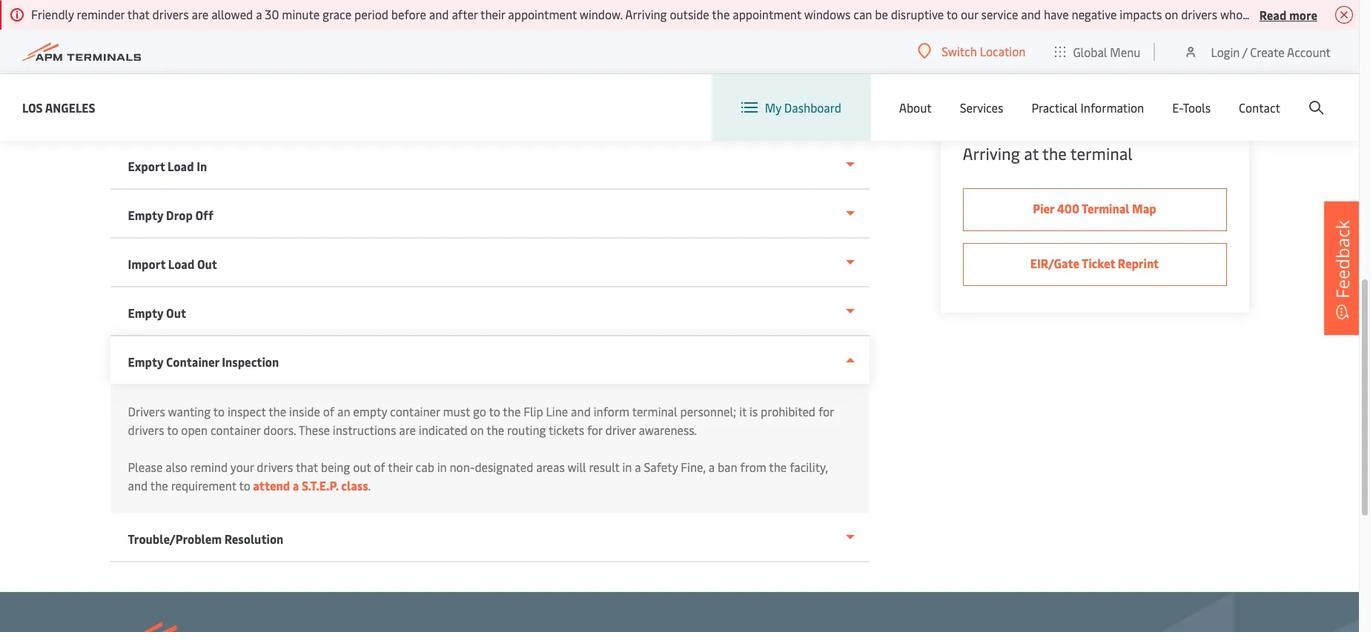 Task type: vqa. For each thing, say whether or not it's contained in the screenshot.
THE TICKET
yes



Task type: describe. For each thing, give the bounding box(es) containing it.
to left open
[[167, 422, 178, 438]]

at
[[1024, 142, 1039, 165]]

1 vertical spatial for
[[587, 422, 603, 438]]

1 horizontal spatial on
[[1165, 6, 1178, 22]]

services
[[960, 99, 1003, 116]]

contact button
[[1239, 74, 1280, 141]]

to inside please also remind your drivers that being out of their cab in non-designated areas will result in a safety fine, a ban from the facility, and the requirement to
[[239, 477, 250, 494]]

it
[[739, 403, 747, 420]]

eir/gate ticket reprint link
[[963, 243, 1227, 286]]

the right the outside
[[712, 6, 730, 22]]

switch
[[942, 43, 977, 59]]

class
[[341, 477, 368, 494]]

create
[[1250, 43, 1285, 60]]

read
[[1260, 6, 1287, 23]]

minute
[[282, 6, 320, 22]]

read more
[[1260, 6, 1318, 23]]

import load out button
[[110, 239, 869, 288]]

location
[[980, 43, 1026, 59]]

open
[[181, 422, 208, 438]]

trouble/problem resolution button
[[110, 514, 869, 563]]

have
[[1044, 6, 1069, 22]]

facility,
[[790, 459, 828, 475]]

inspection
[[222, 354, 279, 370]]

drivers inside drivers wanting to inspect the inside of an empty container must go to the flip line and inform terminal personnel; it is prohibited for drivers to open container doors. these instructions are indicated on the routing tickets for driver awareness.
[[128, 422, 164, 438]]

will
[[568, 459, 586, 475]]

are inside drivers wanting to inspect the inside of an empty container must go to the flip line and inform terminal personnel; it is prohibited for drivers to open container doors. these instructions are indicated on the routing tickets for driver awareness.
[[399, 422, 416, 438]]

on inside drivers wanting to inspect the inside of an empty container must go to the flip line and inform terminal personnel; it is prohibited for drivers to open container doors. these instructions are indicated on the routing tickets for driver awareness.
[[470, 422, 484, 438]]

awareness.
[[639, 422, 697, 438]]

the left routing on the left of the page
[[487, 422, 504, 438]]

switch location button
[[918, 43, 1026, 59]]

please also remind your drivers that being out of their cab in non-designated areas will result in a safety fine, a ban from the facility, and the requirement to
[[128, 459, 828, 494]]

wanting
[[168, 403, 211, 420]]

non-
[[450, 459, 475, 475]]

their inside please also remind your drivers that being out of their cab in non-designated areas will result in a safety fine, a ban from the facility, and the requirement to
[[388, 459, 413, 475]]

practical information button
[[1032, 74, 1144, 141]]

0 vertical spatial arriving
[[625, 6, 667, 22]]

contact
[[1239, 99, 1280, 116]]

th
[[1364, 6, 1370, 22]]

e-
[[1172, 99, 1183, 116]]

the left flip
[[503, 403, 521, 420]]

line
[[546, 403, 568, 420]]

off
[[195, 207, 213, 223]]

empty out
[[128, 305, 186, 321]]

2 horizontal spatial on
[[1279, 6, 1292, 22]]

empty for empty container inspection
[[128, 354, 164, 370]]

eir/gate ticket reprint
[[1030, 255, 1159, 271]]

pier 400 terminal map
[[1033, 200, 1156, 216]]

designated
[[475, 459, 533, 475]]

practical information
[[1032, 99, 1144, 116]]

2 appointment from the left
[[733, 6, 801, 22]]

these
[[299, 422, 330, 438]]

los angeles
[[22, 99, 95, 115]]

and inside please also remind your drivers that being out of their cab in non-designated areas will result in a safety fine, a ban from the facility, and the requirement to
[[128, 477, 148, 494]]

window.
[[580, 6, 623, 22]]

requirement
[[171, 477, 236, 494]]

a left ban on the bottom right of page
[[709, 459, 715, 475]]

of inside please also remind your drivers that being out of their cab in non-designated areas will result in a safety fine, a ban from the facility, and the requirement to
[[374, 459, 385, 475]]

must
[[443, 403, 470, 420]]

from
[[740, 459, 766, 475]]

before
[[391, 6, 426, 22]]

is
[[750, 403, 758, 420]]

my dashboard button
[[741, 74, 841, 141]]

attend a s.t.e.p. class .
[[250, 477, 371, 494]]

a left safety
[[635, 459, 641, 475]]

disruptive
[[891, 6, 944, 22]]

import
[[128, 256, 166, 272]]

empty out button
[[110, 288, 869, 337]]

drivers left who
[[1181, 6, 1218, 22]]

arriving at the terminal
[[963, 142, 1133, 165]]

trouble/problem resolution
[[128, 531, 283, 547]]

my
[[765, 99, 781, 116]]

being
[[321, 459, 350, 475]]

switch location
[[942, 43, 1026, 59]]

out inside dropdown button
[[197, 256, 217, 272]]

about
[[899, 99, 932, 116]]

be
[[875, 6, 888, 22]]

export
[[128, 158, 165, 174]]

empty container inspection
[[128, 354, 279, 370]]

drivers inside drivers wanting to inspect the inside of an empty container must go to the flip line and inform terminal personnel; it is prohibited for drivers to open container doors. these instructions are indicated on the routing tickets for driver awareness.
[[128, 403, 165, 420]]

my dashboard
[[765, 99, 841, 116]]

of inside drivers wanting to inspect the inside of an empty container must go to the flip line and inform terminal personnel; it is prohibited for drivers to open container doors. these instructions are indicated on the routing tickets for driver awareness.
[[323, 403, 334, 420]]

the down please
[[150, 477, 168, 494]]

after
[[452, 6, 478, 22]]

friendly reminder that drivers are allowed a 30 minute grace period before and after their appointment window. arriving outside the appointment windows can be disruptive to our service and have negative impacts on drivers who arrive on time. drivers th
[[31, 6, 1370, 22]]

a left 30
[[256, 6, 262, 22]]

drivers wanting to inspect the inside of an empty container must go to the flip line and inform terminal personnel; it is prohibited for drivers to open container doors. these instructions are indicated on the routing tickets for driver awareness.
[[128, 403, 834, 438]]

e-tools
[[1172, 99, 1211, 116]]

load for import
[[168, 256, 195, 272]]

and left after
[[429, 6, 449, 22]]

empty container inspection button
[[110, 337, 869, 384]]

fine,
[[681, 459, 706, 475]]

inform
[[594, 403, 630, 420]]

0 vertical spatial that
[[127, 6, 150, 22]]

0 vertical spatial drivers
[[1324, 6, 1362, 22]]

e-tools button
[[1172, 74, 1211, 141]]

inside
[[289, 403, 320, 420]]

tickets
[[549, 422, 584, 438]]

.
[[368, 477, 371, 494]]

information
[[1081, 99, 1144, 116]]

windows
[[804, 6, 851, 22]]

1 vertical spatial container
[[211, 422, 261, 438]]

and left have at the right top of the page
[[1021, 6, 1041, 22]]

drivers inside please also remind your drivers that being out of their cab in non-designated areas will result in a safety fine, a ban from the facility, and the requirement to
[[257, 459, 293, 475]]

the right from on the right
[[769, 459, 787, 475]]

the up 'doors.'
[[269, 403, 286, 420]]

global
[[1073, 43, 1107, 60]]

export load in
[[128, 158, 207, 174]]

indicated
[[419, 422, 468, 438]]

s.t.e.p.
[[302, 477, 339, 494]]

inspect
[[228, 403, 266, 420]]

eir/gate
[[1030, 255, 1080, 271]]



Task type: locate. For each thing, give the bounding box(es) containing it.
1 horizontal spatial drivers
[[1324, 6, 1362, 22]]

appointment left windows
[[733, 6, 801, 22]]

drivers up attend
[[257, 459, 293, 475]]

load
[[168, 158, 194, 174], [168, 256, 195, 272]]

0 horizontal spatial their
[[388, 459, 413, 475]]

time.
[[1295, 6, 1322, 22]]

to right go
[[489, 403, 500, 420]]

1 appointment from the left
[[508, 6, 577, 22]]

load left in
[[168, 158, 194, 174]]

drivers up please
[[128, 422, 164, 438]]

container
[[390, 403, 440, 420], [211, 422, 261, 438]]

are left indicated
[[399, 422, 416, 438]]

0 horizontal spatial on
[[470, 422, 484, 438]]

in
[[437, 459, 447, 475], [622, 459, 632, 475]]

container down inspect
[[211, 422, 261, 438]]

0 horizontal spatial arriving
[[625, 6, 667, 22]]

empty
[[353, 403, 387, 420]]

1 empty from the top
[[128, 207, 164, 223]]

feedback button
[[1324, 201, 1361, 335]]

cab
[[416, 459, 434, 475]]

in right cab
[[437, 459, 447, 475]]

1 horizontal spatial container
[[390, 403, 440, 420]]

prohibited
[[761, 403, 816, 420]]

go
[[473, 403, 486, 420]]

0 vertical spatial are
[[192, 6, 209, 22]]

of left the an
[[323, 403, 334, 420]]

in
[[197, 158, 207, 174]]

empty down the import on the left top of page
[[128, 305, 164, 321]]

and down please
[[128, 477, 148, 494]]

an
[[337, 403, 350, 420]]

1 vertical spatial terminal
[[632, 403, 677, 420]]

1 horizontal spatial that
[[296, 459, 318, 475]]

who
[[1220, 6, 1243, 22]]

to left inspect
[[213, 403, 225, 420]]

drivers left the wanting
[[128, 403, 165, 420]]

on
[[1165, 6, 1178, 22], [1279, 6, 1292, 22], [470, 422, 484, 438]]

0 horizontal spatial for
[[587, 422, 603, 438]]

and inside drivers wanting to inspect the inside of an empty container must go to the flip line and inform terminal personnel; it is prohibited for drivers to open container doors. these instructions are indicated on the routing tickets for driver awareness.
[[571, 403, 591, 420]]

1 vertical spatial arriving
[[963, 142, 1020, 165]]

safety
[[644, 459, 678, 475]]

arriving left the outside
[[625, 6, 667, 22]]

for down inform
[[587, 422, 603, 438]]

to down your
[[239, 477, 250, 494]]

driver
[[605, 422, 636, 438]]

out down import load out
[[166, 305, 186, 321]]

1 horizontal spatial appointment
[[733, 6, 801, 22]]

login / create account link
[[1184, 30, 1331, 73]]

are left allowed
[[192, 6, 209, 22]]

empty for empty drop off
[[128, 207, 164, 223]]

los angeles link
[[22, 98, 95, 117]]

empty left container on the left of the page
[[128, 354, 164, 370]]

0 vertical spatial out
[[197, 256, 217, 272]]

terminal up awareness.
[[632, 403, 677, 420]]

login / create account
[[1211, 43, 1331, 60]]

0 vertical spatial empty
[[128, 207, 164, 223]]

1 vertical spatial of
[[374, 459, 385, 475]]

1 horizontal spatial out
[[197, 256, 217, 272]]

0 horizontal spatial terminal
[[632, 403, 677, 420]]

more
[[1289, 6, 1318, 23]]

the right 'at'
[[1042, 142, 1067, 165]]

2 in from the left
[[622, 459, 632, 475]]

empty inside 'dropdown button'
[[128, 305, 164, 321]]

pier
[[1033, 200, 1054, 216]]

reprint
[[1118, 255, 1159, 271]]

export load in button
[[110, 141, 869, 190]]

/
[[1242, 43, 1247, 60]]

impacts
[[1120, 6, 1162, 22]]

0 horizontal spatial appointment
[[508, 6, 577, 22]]

and
[[429, 6, 449, 22], [1021, 6, 1041, 22], [571, 403, 591, 420], [128, 477, 148, 494]]

grace
[[323, 6, 352, 22]]

attend a s.t.e.p. class link
[[250, 477, 368, 494]]

0 vertical spatial load
[[168, 158, 194, 174]]

attend
[[253, 477, 290, 494]]

drivers left allowed
[[152, 6, 189, 22]]

of right out
[[374, 459, 385, 475]]

0 vertical spatial of
[[323, 403, 334, 420]]

0 horizontal spatial are
[[192, 6, 209, 22]]

on down go
[[470, 422, 484, 438]]

400
[[1057, 200, 1080, 216]]

load for export
[[168, 158, 194, 174]]

remind
[[190, 459, 228, 475]]

global menu
[[1073, 43, 1141, 60]]

their right after
[[480, 6, 505, 22]]

ticket
[[1082, 255, 1115, 271]]

tools
[[1183, 99, 1211, 116]]

2 vertical spatial empty
[[128, 354, 164, 370]]

negative
[[1072, 6, 1117, 22]]

please
[[128, 459, 163, 475]]

appointment left window.
[[508, 6, 577, 22]]

doors.
[[263, 422, 296, 438]]

terminal down 'information'
[[1071, 142, 1133, 165]]

drivers
[[152, 6, 189, 22], [1181, 6, 1218, 22], [128, 422, 164, 438], [257, 459, 293, 475]]

reminder
[[77, 6, 125, 22]]

appointment
[[508, 6, 577, 22], [733, 6, 801, 22]]

that up attend a s.t.e.p. class link
[[296, 459, 318, 475]]

map
[[1132, 200, 1156, 216]]

in right result
[[622, 459, 632, 475]]

routing
[[507, 422, 546, 438]]

1 vertical spatial that
[[296, 459, 318, 475]]

to
[[947, 6, 958, 22], [213, 403, 225, 420], [489, 403, 500, 420], [167, 422, 178, 438], [239, 477, 250, 494]]

and up the tickets
[[571, 403, 591, 420]]

1 in from the left
[[437, 459, 447, 475]]

1 horizontal spatial their
[[480, 6, 505, 22]]

load right the import on the left top of page
[[168, 256, 195, 272]]

0 horizontal spatial that
[[127, 6, 150, 22]]

1 vertical spatial drivers
[[128, 403, 165, 420]]

feedback
[[1330, 220, 1355, 298]]

0 horizontal spatial out
[[166, 305, 186, 321]]

out down off
[[197, 256, 217, 272]]

empty left "drop"
[[128, 207, 164, 223]]

period
[[354, 6, 388, 22]]

out inside 'dropdown button'
[[166, 305, 186, 321]]

close alert image
[[1335, 6, 1353, 24]]

instructions
[[333, 422, 396, 438]]

empty container inspection element
[[110, 384, 869, 514]]

terminal
[[1082, 200, 1130, 216]]

empty for empty out
[[128, 305, 164, 321]]

account
[[1287, 43, 1331, 60]]

0 vertical spatial terminal
[[1071, 142, 1133, 165]]

1 vertical spatial are
[[399, 422, 416, 438]]

0 vertical spatial their
[[480, 6, 505, 22]]

1 horizontal spatial arriving
[[963, 142, 1020, 165]]

import load out
[[128, 256, 217, 272]]

on right impacts
[[1165, 6, 1178, 22]]

0 horizontal spatial drivers
[[128, 403, 165, 420]]

for right prohibited
[[818, 403, 834, 420]]

resolution
[[224, 531, 283, 547]]

that right 'reminder'
[[127, 6, 150, 22]]

3 empty from the top
[[128, 354, 164, 370]]

drivers left th
[[1324, 6, 1362, 22]]

apmt footer logo image
[[110, 622, 328, 632]]

0 vertical spatial for
[[818, 403, 834, 420]]

1 vertical spatial their
[[388, 459, 413, 475]]

a left s.t.e.p.
[[293, 477, 299, 494]]

1 vertical spatial out
[[166, 305, 186, 321]]

2 empty from the top
[[128, 305, 164, 321]]

container
[[166, 354, 219, 370]]

that inside please also remind your drivers that being out of their cab in non-designated areas will result in a safety fine, a ban from the facility, and the requirement to
[[296, 459, 318, 475]]

practical
[[1032, 99, 1078, 116]]

out
[[353, 459, 371, 475]]

0 horizontal spatial of
[[323, 403, 334, 420]]

empty drop off
[[128, 207, 213, 223]]

0 horizontal spatial container
[[211, 422, 261, 438]]

menu
[[1110, 43, 1141, 60]]

out
[[197, 256, 217, 272], [166, 305, 186, 321]]

1 vertical spatial empty
[[128, 305, 164, 321]]

read more button
[[1260, 5, 1318, 24]]

1 horizontal spatial are
[[399, 422, 416, 438]]

service
[[981, 6, 1018, 22]]

on left time.
[[1279, 6, 1292, 22]]

to left our
[[947, 6, 958, 22]]

30
[[265, 6, 279, 22]]

areas
[[536, 459, 565, 475]]

1 horizontal spatial in
[[622, 459, 632, 475]]

arriving left 'at'
[[963, 142, 1020, 165]]

1 vertical spatial load
[[168, 256, 195, 272]]

terminal inside drivers wanting to inspect the inside of an empty container must go to the flip line and inform terminal personnel; it is prohibited for drivers to open container doors. these instructions are indicated on the routing tickets for driver awareness.
[[632, 403, 677, 420]]

can
[[854, 6, 872, 22]]

1 horizontal spatial of
[[374, 459, 385, 475]]

0 horizontal spatial in
[[437, 459, 447, 475]]

los
[[22, 99, 43, 115]]

their left cab
[[388, 459, 413, 475]]

0 vertical spatial container
[[390, 403, 440, 420]]

container up indicated
[[390, 403, 440, 420]]

1 horizontal spatial terminal
[[1071, 142, 1133, 165]]

1 load from the top
[[168, 158, 194, 174]]

login
[[1211, 43, 1240, 60]]

flip
[[524, 403, 543, 420]]

drop
[[166, 207, 193, 223]]

2 load from the top
[[168, 256, 195, 272]]

1 horizontal spatial for
[[818, 403, 834, 420]]



